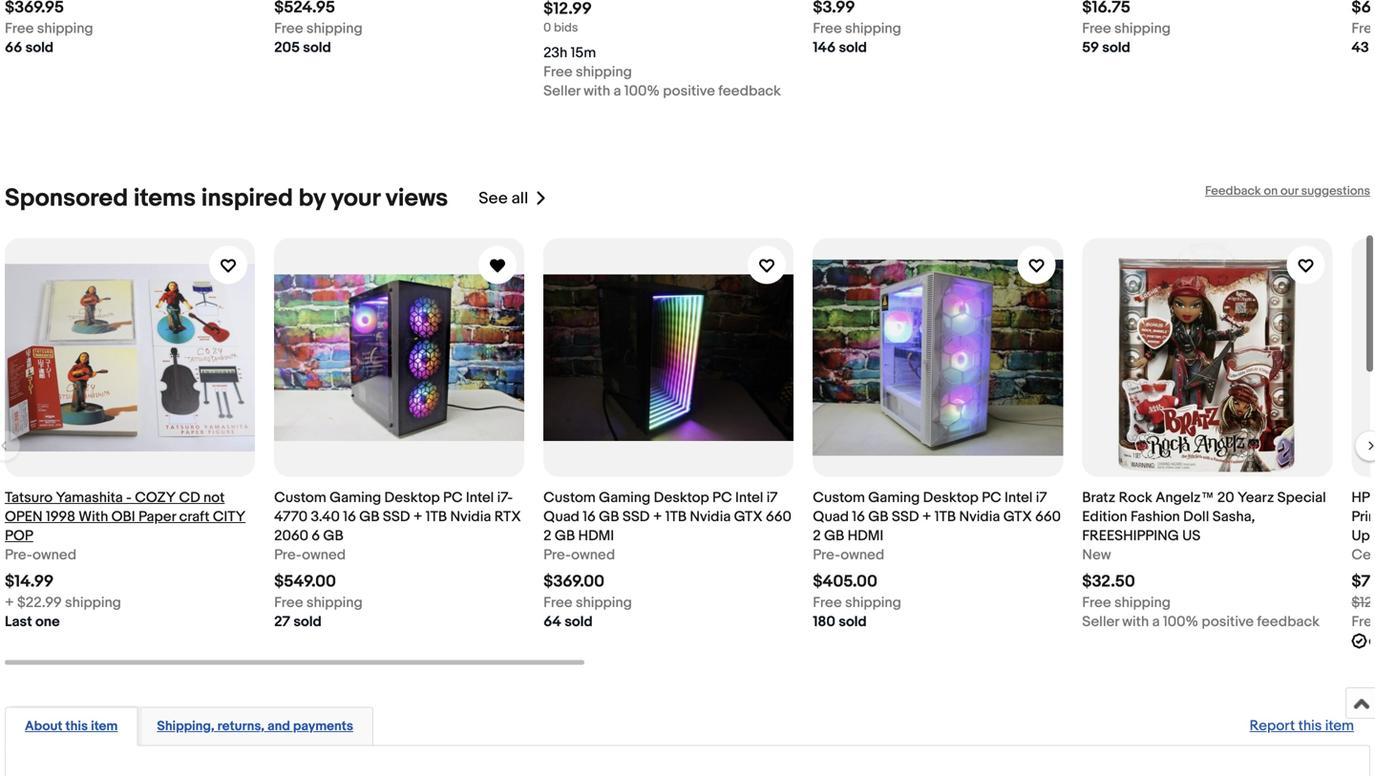 Task type: describe. For each thing, give the bounding box(es) containing it.
shipping inside free shipping 205 sold
[[306, 20, 363, 37]]

sold inside free shipping 205 sold
[[303, 39, 331, 56]]

custom gaming desktop pc intel i7 quad 16 gb ssd + 1tb nvidia gtx 660 2 gb hdmi pre-owned $405.00 free shipping 180 sold
[[813, 490, 1061, 631]]

1tb inside custom gaming desktop pc intel i7- 4770 3.40 16 gb ssd + 1tb nvidia rtx 2060 6 gb pre-owned $549.00 free shipping 27 sold
[[426, 509, 447, 526]]

hp e cer $71 $129 free
[[1352, 490, 1376, 631]]

i7 for $369.00
[[767, 490, 778, 507]]

owned for $549.00
[[302, 547, 346, 564]]

edition
[[1083, 509, 1128, 526]]

pc for $405.00
[[982, 490, 1002, 507]]

sponsored items inspired by your views
[[5, 184, 448, 214]]

free shipping text field for 205 sold
[[274, 19, 363, 38]]

146
[[813, 39, 836, 56]]

returns,
[[217, 719, 265, 735]]

4770
[[274, 509, 308, 526]]

27
[[274, 614, 290, 631]]

free inside free shipping 146 sold
[[813, 20, 842, 37]]

shipping inside 23h 15m free shipping seller with a 100% positive feedback
[[576, 64, 632, 81]]

report
[[1250, 718, 1296, 735]]

gb up '$405.00' text box
[[869, 509, 889, 526]]

i7 for $405.00
[[1036, 490, 1047, 507]]

this for report
[[1299, 718, 1322, 735]]

2060
[[274, 528, 308, 545]]

pre-owned text field for $369.00
[[544, 546, 615, 565]]

1 free text field from the top
[[1352, 19, 1376, 38]]

shipping, returns, and payments
[[157, 719, 353, 735]]

Seller with a 100% positive feedback text field
[[544, 82, 781, 101]]

2 free text field from the top
[[1352, 613, 1376, 632]]

205 sold text field
[[274, 38, 331, 57]]

$32.50
[[1083, 572, 1136, 592]]

previous price $129.99 45% off text field
[[1352, 594, 1376, 613]]

item for about this item
[[91, 719, 118, 735]]

a inside 23h 15m free shipping seller with a 100% positive feedback
[[614, 83, 621, 100]]

one
[[35, 614, 60, 631]]

quad for $369.00
[[544, 509, 580, 526]]

66
[[5, 39, 22, 56]]

sponsored
[[5, 184, 128, 214]]

free inside "custom gaming desktop pc intel i7 quad 16 gb ssd + 1tb nvidia gtx 660 2 gb hdmi pre-owned $369.00 free shipping 64 sold"
[[544, 595, 573, 612]]

1tb for $405.00
[[935, 509, 956, 526]]

146 sold text field
[[813, 38, 867, 57]]

cd
[[179, 490, 200, 507]]

see all
[[479, 189, 529, 209]]

free shipping text field up 66
[[5, 19, 93, 38]]

e
[[1373, 490, 1376, 507]]

gaming for $369.00
[[599, 490, 651, 507]]

20
[[1218, 490, 1235, 507]]

intel for $549.00
[[466, 490, 494, 507]]

s
[[1373, 39, 1376, 56]]

66 sold text field
[[5, 38, 54, 57]]

item for report this item
[[1326, 718, 1355, 735]]

shipping inside free shipping 66 sold
[[37, 20, 93, 37]]

free 43 s
[[1352, 20, 1376, 56]]

special
[[1278, 490, 1327, 507]]

shipping inside free shipping 59 sold
[[1115, 20, 1171, 37]]

fashion
[[1131, 509, 1180, 526]]

last
[[5, 614, 32, 631]]

nvidia for $405.00
[[960, 509, 1001, 526]]

feedback on our suggestions
[[1205, 184, 1371, 199]]

660 for $369.00
[[766, 509, 792, 526]]

bids
[[554, 21, 578, 35]]

seller inside bratz rock angelz™ 20 yearz special edition fashion doll sasha, freeshipping us new $32.50 free shipping seller with a 100% positive feedback
[[1083, 614, 1119, 631]]

payments
[[293, 719, 353, 735]]

gb right 6
[[323, 528, 344, 545]]

ssd for $405.00
[[892, 509, 919, 526]]

sold inside free shipping 66 sold
[[25, 39, 54, 56]]

free shipping 146 sold
[[813, 20, 902, 56]]

desktop for $405.00
[[923, 490, 979, 507]]

$405.00 text field
[[813, 572, 878, 592]]

free up 43 s text field
[[1352, 20, 1376, 37]]

205
[[274, 39, 300, 56]]

pre- for $549.00
[[274, 547, 302, 564]]

with
[[79, 509, 108, 526]]

See all text field
[[479, 189, 529, 209]]

16 for $369.00
[[583, 509, 596, 526]]

hp
[[1352, 490, 1370, 507]]

free shipping 66 sold
[[5, 20, 93, 56]]

shipping inside "custom gaming desktop pc intel i7 quad 16 gb ssd + 1tb nvidia gtx 660 2 gb hdmi pre-owned $369.00 free shipping 64 sold"
[[576, 595, 632, 612]]

$14.99 text field
[[5, 572, 54, 592]]

tatsuro
[[5, 490, 53, 507]]

23h
[[544, 44, 568, 62]]

pre-owned text field for $14.99
[[5, 546, 76, 565]]

free shipping 205 sold
[[274, 20, 363, 56]]

doll
[[1184, 509, 1210, 526]]

positive inside 23h 15m free shipping seller with a 100% positive feedback
[[663, 83, 715, 100]]

23h 15m free shipping seller with a 100% positive feedback
[[544, 44, 781, 100]]

bratz rock angelz™ 20 yearz special edition fashion doll sasha, freeshipping us new $32.50 free shipping seller with a 100% positive feedback
[[1083, 490, 1327, 631]]

hdmi for $405.00
[[848, 528, 884, 545]]

16 inside custom gaming desktop pc intel i7- 4770 3.40 16 gb ssd + 1tb nvidia rtx 2060 6 gb pre-owned $549.00 free shipping 27 sold
[[343, 509, 356, 526]]

free shipping text field for 23h 15m free shipping seller with a 100% positive feedback
[[544, 63, 632, 82]]

$71 text field
[[1352, 572, 1376, 592]]

gaming for $405.00
[[869, 490, 920, 507]]

owned inside tatsuro yamashita - cozy cd not open 1998 with obi paper craft  city pop pre-owned $14.99 + $22.99 shipping last one
[[32, 547, 76, 564]]

open
[[5, 509, 43, 526]]

positive inside bratz rock angelz™ 20 yearz special edition fashion doll sasha, freeshipping us new $32.50 free shipping seller with a 100% positive feedback
[[1202, 614, 1254, 631]]

views
[[386, 184, 448, 214]]

about
[[25, 719, 62, 735]]

sold inside custom gaming desktop pc intel i7- 4770 3.40 16 gb ssd + 1tb nvidia rtx 2060 6 gb pre-owned $549.00 free shipping 27 sold
[[294, 614, 322, 631]]

feedback on our suggestions link
[[1205, 184, 1371, 199]]

gtx for $405.00
[[1004, 509, 1032, 526]]

59 sold text field
[[1083, 38, 1131, 57]]

free shipping text field for 59 sold
[[1083, 19, 1171, 38]]

angelz™
[[1156, 490, 1215, 507]]

pre- for $405.00
[[813, 547, 841, 564]]

seller inside 23h 15m free shipping seller with a 100% positive feedback
[[544, 83, 581, 100]]

pc for $549.00
[[443, 490, 463, 507]]

craft
[[179, 509, 210, 526]]

shipping inside the custom gaming desktop pc intel i7 quad 16 gb ssd + 1tb nvidia gtx 660 2 gb hdmi pre-owned $405.00 free shipping 180 sold
[[845, 595, 902, 612]]

64
[[544, 614, 562, 631]]

$369.00 text field
[[544, 572, 605, 592]]

us
[[1183, 528, 1201, 545]]

ssd inside custom gaming desktop pc intel i7- 4770 3.40 16 gb ssd + 1tb nvidia rtx 2060 6 gb pre-owned $549.00 free shipping 27 sold
[[383, 509, 410, 526]]

free shipping text field for custom gaming desktop pc intel i7- 4770 3.40 16 gb ssd + 1tb nvidia rtx 2060 6 gb pre-owned $549.00 free shipping 27 sold
[[274, 594, 363, 613]]

desktop for $369.00
[[654, 490, 709, 507]]

city
[[213, 509, 246, 526]]

Cer text field
[[1352, 546, 1376, 565]]

free inside free shipping 66 sold
[[5, 20, 34, 37]]

shipping, returns, and payments button
[[157, 718, 353, 736]]

with inside 23h 15m free shipping seller with a 100% positive feedback
[[584, 83, 611, 100]]

+ inside tatsuro yamashita - cozy cd not open 1998 with obi paper craft  city pop pre-owned $14.99 + $22.99 shipping last one
[[5, 595, 14, 612]]

with inside bratz rock angelz™ 20 yearz special edition fashion doll sasha, freeshipping us new $32.50 free shipping seller with a 100% positive feedback
[[1123, 614, 1149, 631]]

rtx
[[495, 509, 521, 526]]

gtx for $369.00
[[734, 509, 763, 526]]

16 for $405.00
[[852, 509, 865, 526]]

gaming for $549.00
[[330, 490, 381, 507]]

sold inside free shipping 59 sold
[[1103, 39, 1131, 56]]

suggestions
[[1302, 184, 1371, 199]]

pop
[[5, 528, 33, 545]]

gb up $369.00
[[555, 528, 575, 545]]

+ $22.99 shipping text field
[[5, 594, 121, 613]]

43
[[1352, 39, 1370, 56]]

sasha,
[[1213, 509, 1256, 526]]

23h 15m text field
[[544, 43, 596, 63]]

pre-owned text field for 6
[[274, 546, 346, 565]]

new
[[1083, 547, 1111, 564]]

180
[[813, 614, 836, 631]]

100% inside 23h 15m free shipping seller with a 100% positive feedback
[[625, 83, 660, 100]]

shipping,
[[157, 719, 214, 735]]

2 for $405.00
[[813, 528, 821, 545]]

3.40
[[311, 509, 340, 526]]

gb right 3.40
[[359, 509, 380, 526]]

New text field
[[1083, 546, 1111, 565]]

paper
[[139, 509, 176, 526]]

Last one text field
[[5, 613, 60, 632]]



Task type: locate. For each thing, give the bounding box(es) containing it.
gaming
[[330, 490, 381, 507], [599, 490, 651, 507], [869, 490, 920, 507]]

i7-
[[497, 490, 513, 507]]

on
[[1264, 184, 1278, 199]]

3 ssd from the left
[[892, 509, 919, 526]]

seller
[[544, 83, 581, 100], [1083, 614, 1119, 631]]

1 horizontal spatial item
[[1326, 718, 1355, 735]]

2 horizontal spatial 1tb
[[935, 509, 956, 526]]

2 gtx from the left
[[1004, 509, 1032, 526]]

1 quad from the left
[[544, 509, 580, 526]]

0 horizontal spatial a
[[614, 83, 621, 100]]

nvidia for $369.00
[[690, 509, 731, 526]]

3 owned from the left
[[571, 547, 615, 564]]

items
[[134, 184, 196, 214]]

owned for $369.00
[[571, 547, 615, 564]]

2 pre-owned text field from the left
[[274, 546, 346, 565]]

2 16 from the left
[[583, 509, 596, 526]]

2 ssd from the left
[[623, 509, 650, 526]]

nvidia
[[450, 509, 491, 526], [690, 509, 731, 526], [960, 509, 1001, 526]]

free shipping text field up 146
[[813, 19, 902, 38]]

shipping
[[37, 20, 93, 37], [306, 20, 363, 37], [845, 20, 902, 37], [1115, 20, 1171, 37], [576, 64, 632, 81], [65, 595, 121, 612], [306, 595, 363, 612], [576, 595, 632, 612], [845, 595, 902, 612], [1115, 595, 1171, 612]]

0 horizontal spatial hdmi
[[578, 528, 614, 545]]

1 horizontal spatial intel
[[736, 490, 764, 507]]

shipping down '$405.00' text box
[[845, 595, 902, 612]]

nvidia inside "custom gaming desktop pc intel i7 quad 16 gb ssd + 1tb nvidia gtx 660 2 gb hdmi pre-owned $369.00 free shipping 64 sold"
[[690, 509, 731, 526]]

shipping inside custom gaming desktop pc intel i7- 4770 3.40 16 gb ssd + 1tb nvidia rtx 2060 6 gb pre-owned $549.00 free shipping 27 sold
[[306, 595, 363, 612]]

tatsuro yamashita - cozy cd not open 1998 with obi paper craft  city pop pre-owned $14.99 + $22.99 shipping last one
[[5, 490, 246, 631]]

pre- inside tatsuro yamashita - cozy cd not open 1998 with obi paper craft  city pop pre-owned $14.99 + $22.99 shipping last one
[[5, 547, 32, 564]]

free up 66
[[5, 20, 34, 37]]

seller down 23h at the top left of page
[[544, 83, 581, 100]]

Free text field
[[1352, 19, 1376, 38], [1352, 613, 1376, 632]]

2 horizontal spatial gaming
[[869, 490, 920, 507]]

quad right rtx
[[544, 509, 580, 526]]

pre-owned text field down 6
[[274, 546, 346, 565]]

1 gtx from the left
[[734, 509, 763, 526]]

1 horizontal spatial 100%
[[1163, 614, 1199, 631]]

0 vertical spatial a
[[614, 83, 621, 100]]

1 i7 from the left
[[767, 490, 778, 507]]

custom gaming desktop pc intel i7- 4770 3.40 16 gb ssd + 1tb nvidia rtx 2060 6 gb pre-owned $549.00 free shipping 27 sold
[[274, 490, 521, 631]]

shipping inside free shipping 146 sold
[[845, 20, 902, 37]]

2 1tb from the left
[[666, 509, 687, 526]]

feedback
[[1205, 184, 1262, 199]]

free up 146
[[813, 20, 842, 37]]

and
[[267, 719, 290, 735]]

4 owned from the left
[[841, 547, 885, 564]]

hdmi up '$405.00' text box
[[848, 528, 884, 545]]

i7
[[767, 490, 778, 507], [1036, 490, 1047, 507]]

a
[[614, 83, 621, 100], [1153, 614, 1160, 631]]

1 horizontal spatial 2
[[813, 528, 821, 545]]

1 horizontal spatial i7
[[1036, 490, 1047, 507]]

1 vertical spatial a
[[1153, 614, 1160, 631]]

cer
[[1352, 547, 1376, 564]]

1 hdmi from the left
[[578, 528, 614, 545]]

gtx inside the custom gaming desktop pc intel i7 quad 16 gb ssd + 1tb nvidia gtx 660 2 gb hdmi pre-owned $405.00 free shipping 180 sold
[[1004, 509, 1032, 526]]

1 horizontal spatial desktop
[[654, 490, 709, 507]]

shipping inside bratz rock angelz™ 20 yearz special edition fashion doll sasha, freeshipping us new $32.50 free shipping seller with a 100% positive feedback
[[1115, 595, 1171, 612]]

pre-owned text field down pop
[[5, 546, 76, 565]]

3 intel from the left
[[1005, 490, 1033, 507]]

0 horizontal spatial item
[[91, 719, 118, 735]]

free inside the custom gaming desktop pc intel i7 quad 16 gb ssd + 1tb nvidia gtx 660 2 gb hdmi pre-owned $405.00 free shipping 180 sold
[[813, 595, 842, 612]]

1 pre- from the left
[[5, 547, 32, 564]]

this for about
[[65, 719, 88, 735]]

1 horizontal spatial 16
[[583, 509, 596, 526]]

sold inside the custom gaming desktop pc intel i7 quad 16 gb ssd + 1tb nvidia gtx 660 2 gb hdmi pre-owned $405.00 free shipping 180 sold
[[839, 614, 867, 631]]

pre- inside "custom gaming desktop pc intel i7 quad 16 gb ssd + 1tb nvidia gtx 660 2 gb hdmi pre-owned $369.00 free shipping 64 sold"
[[544, 547, 571, 564]]

shipping up 59 sold "text field"
[[1115, 20, 1171, 37]]

2 horizontal spatial pc
[[982, 490, 1002, 507]]

0 horizontal spatial gaming
[[330, 490, 381, 507]]

3 16 from the left
[[852, 509, 865, 526]]

16 up $405.00
[[852, 509, 865, 526]]

2 pre- from the left
[[274, 547, 302, 564]]

sold inside "custom gaming desktop pc intel i7 quad 16 gb ssd + 1tb nvidia gtx 660 2 gb hdmi pre-owned $369.00 free shipping 64 sold"
[[565, 614, 593, 631]]

$71
[[1352, 572, 1376, 592]]

cozy
[[135, 490, 176, 507]]

custom inside custom gaming desktop pc intel i7- 4770 3.40 16 gb ssd + 1tb nvidia rtx 2060 6 gb pre-owned $549.00 free shipping 27 sold
[[274, 490, 326, 507]]

hdmi up $369.00
[[578, 528, 614, 545]]

1 16 from the left
[[343, 509, 356, 526]]

yamashita
[[56, 490, 123, 507]]

$405.00
[[813, 572, 878, 592]]

owned down 6
[[302, 547, 346, 564]]

2 for $369.00
[[544, 528, 552, 545]]

1 pre-owned text field from the left
[[544, 546, 615, 565]]

ssd inside the custom gaming desktop pc intel i7 quad 16 gb ssd + 1tb nvidia gtx 660 2 gb hdmi pre-owned $405.00 free shipping 180 sold
[[892, 509, 919, 526]]

quad for $405.00
[[813, 509, 849, 526]]

2 nvidia from the left
[[690, 509, 731, 526]]

1 horizontal spatial quad
[[813, 509, 849, 526]]

feedback inside bratz rock angelz™ 20 yearz special edition fashion doll sasha, freeshipping us new $32.50 free shipping seller with a 100% positive feedback
[[1257, 614, 1320, 631]]

1 1tb from the left
[[426, 509, 447, 526]]

pc inside custom gaming desktop pc intel i7- 4770 3.40 16 gb ssd + 1tb nvidia rtx 2060 6 gb pre-owned $549.00 free shipping 27 sold
[[443, 490, 463, 507]]

0 vertical spatial seller
[[544, 83, 581, 100]]

pre-owned text field up '$369.00' text field
[[544, 546, 615, 565]]

not
[[203, 490, 225, 507]]

1998
[[46, 509, 75, 526]]

16 right 3.40
[[343, 509, 356, 526]]

owned up '$405.00' text box
[[841, 547, 885, 564]]

0 horizontal spatial 16
[[343, 509, 356, 526]]

$369.00
[[544, 572, 605, 592]]

1 owned from the left
[[32, 547, 76, 564]]

custom right "i7-"
[[544, 490, 596, 507]]

pre- down pop
[[5, 547, 32, 564]]

-
[[126, 490, 132, 507]]

2 horizontal spatial nvidia
[[960, 509, 1001, 526]]

1tb for $369.00
[[666, 509, 687, 526]]

with
[[584, 83, 611, 100], [1123, 614, 1149, 631]]

1 gaming from the left
[[330, 490, 381, 507]]

freeshipping
[[1083, 528, 1180, 545]]

shipping down $369.00
[[576, 595, 632, 612]]

hdmi
[[578, 528, 614, 545], [848, 528, 884, 545]]

pc inside "custom gaming desktop pc intel i7 quad 16 gb ssd + 1tb nvidia gtx 660 2 gb hdmi pre-owned $369.00 free shipping 64 sold"
[[713, 490, 732, 507]]

0 bids text field
[[544, 21, 578, 35]]

desktop inside the custom gaming desktop pc intel i7 quad 16 gb ssd + 1tb nvidia gtx 660 2 gb hdmi pre-owned $405.00 free shipping 180 sold
[[923, 490, 979, 507]]

quad
[[544, 509, 580, 526], [813, 509, 849, 526]]

free up 27
[[274, 595, 303, 612]]

report this item
[[1250, 718, 1355, 735]]

pre-owned text field up '$405.00' text box
[[813, 546, 885, 565]]

1 pc from the left
[[443, 490, 463, 507]]

0 horizontal spatial i7
[[767, 490, 778, 507]]

0 horizontal spatial 1tb
[[426, 509, 447, 526]]

2 horizontal spatial intel
[[1005, 490, 1033, 507]]

0 horizontal spatial this
[[65, 719, 88, 735]]

0 horizontal spatial with
[[584, 83, 611, 100]]

sold inside free shipping 146 sold
[[839, 39, 867, 56]]

pre- down 2060
[[274, 547, 302, 564]]

free inside free shipping 205 sold
[[274, 20, 303, 37]]

owned up $14.99
[[32, 547, 76, 564]]

+ inside custom gaming desktop pc intel i7- 4770 3.40 16 gb ssd + 1tb nvidia rtx 2060 6 gb pre-owned $549.00 free shipping 27 sold
[[413, 509, 423, 526]]

2 up '$369.00' text field
[[544, 528, 552, 545]]

pc for $369.00
[[713, 490, 732, 507]]

intel inside the custom gaming desktop pc intel i7 quad 16 gb ssd + 1tb nvidia gtx 660 2 gb hdmi pre-owned $405.00 free shipping 180 sold
[[1005, 490, 1033, 507]]

positive
[[663, 83, 715, 100], [1202, 614, 1254, 631]]

sold right '205'
[[303, 39, 331, 56]]

1 desktop from the left
[[385, 490, 440, 507]]

1 horizontal spatial gaming
[[599, 490, 651, 507]]

0 horizontal spatial positive
[[663, 83, 715, 100]]

$32.50 text field
[[1083, 572, 1136, 592]]

2 horizontal spatial 16
[[852, 509, 865, 526]]

16
[[343, 509, 356, 526], [583, 509, 596, 526], [852, 509, 865, 526]]

free up "180"
[[813, 595, 842, 612]]

64 sold text field
[[544, 613, 593, 632]]

660 inside the custom gaming desktop pc intel i7 quad 16 gb ssd + 1tb nvidia gtx 660 2 gb hdmi pre-owned $405.00 free shipping 180 sold
[[1036, 509, 1061, 526]]

with down '$32.50'
[[1123, 614, 1149, 631]]

1 horizontal spatial pre-owned text field
[[274, 546, 346, 565]]

1 horizontal spatial pc
[[713, 490, 732, 507]]

inspired
[[201, 184, 293, 214]]

1 vertical spatial feedback
[[1257, 614, 1320, 631]]

free shipping text field for bratz rock angelz™ 20 yearz special edition fashion doll sasha, freeshipping us new $32.50 free shipping seller with a 100% positive feedback
[[1083, 594, 1171, 613]]

gb
[[359, 509, 380, 526], [599, 509, 619, 526], [869, 509, 889, 526], [323, 528, 344, 545], [555, 528, 575, 545], [824, 528, 845, 545]]

0 horizontal spatial custom
[[274, 490, 326, 507]]

0 horizontal spatial gtx
[[734, 509, 763, 526]]

1tb inside "custom gaming desktop pc intel i7 quad 16 gb ssd + 1tb nvidia gtx 660 2 gb hdmi pre-owned $369.00 free shipping 64 sold"
[[666, 509, 687, 526]]

free text field down $129
[[1352, 613, 1376, 632]]

2 horizontal spatial custom
[[813, 490, 865, 507]]

pre- inside the custom gaming desktop pc intel i7 quad 16 gb ssd + 1tb nvidia gtx 660 2 gb hdmi pre-owned $405.00 free shipping 180 sold
[[813, 547, 841, 564]]

intel for $369.00
[[736, 490, 764, 507]]

1 vertical spatial seller
[[1083, 614, 1119, 631]]

Free shipping text field
[[5, 19, 93, 38], [544, 63, 632, 82], [274, 594, 363, 613], [1083, 594, 1171, 613]]

your
[[331, 184, 380, 214]]

custom for $369.00
[[544, 490, 596, 507]]

0 vertical spatial positive
[[663, 83, 715, 100]]

free inside 23h 15m free shipping seller with a 100% positive feedback
[[544, 64, 573, 81]]

gaming inside the custom gaming desktop pc intel i7 quad 16 gb ssd + 1tb nvidia gtx 660 2 gb hdmi pre-owned $405.00 free shipping 180 sold
[[869, 490, 920, 507]]

59
[[1083, 39, 1099, 56]]

gb up '$369.00' text field
[[599, 509, 619, 526]]

0 vertical spatial feedback
[[719, 83, 781, 100]]

free shipping text field down '$405.00' text box
[[813, 594, 902, 613]]

free inside custom gaming desktop pc intel i7- 4770 3.40 16 gb ssd + 1tb nvidia rtx 2060 6 gb pre-owned $549.00 free shipping 27 sold
[[274, 595, 303, 612]]

1 2 from the left
[[544, 528, 552, 545]]

0 horizontal spatial feedback
[[719, 83, 781, 100]]

intel
[[466, 490, 494, 507], [736, 490, 764, 507], [1005, 490, 1033, 507]]

0 vertical spatial with
[[584, 83, 611, 100]]

Pre-owned text field
[[544, 546, 615, 565], [813, 546, 885, 565]]

16 up '$369.00' text field
[[583, 509, 596, 526]]

sold right "180"
[[839, 614, 867, 631]]

custom up 4770
[[274, 490, 326, 507]]

quad inside "custom gaming desktop pc intel i7 quad 16 gb ssd + 1tb nvidia gtx 660 2 gb hdmi pre-owned $369.00 free shipping 64 sold"
[[544, 509, 580, 526]]

desktop inside custom gaming desktop pc intel i7- 4770 3.40 16 gb ssd + 1tb nvidia rtx 2060 6 gb pre-owned $549.00 free shipping 27 sold
[[385, 490, 440, 507]]

tab list
[[5, 704, 1371, 746]]

this
[[1299, 718, 1322, 735], [65, 719, 88, 735]]

1 660 from the left
[[766, 509, 792, 526]]

free up 59
[[1083, 20, 1112, 37]]

0 horizontal spatial 100%
[[625, 83, 660, 100]]

desktop for $549.00
[[385, 490, 440, 507]]

hdmi inside "custom gaming desktop pc intel i7 quad 16 gb ssd + 1tb nvidia gtx 660 2 gb hdmi pre-owned $369.00 free shipping 64 sold"
[[578, 528, 614, 545]]

bratz
[[1083, 490, 1116, 507]]

pre- up $369.00
[[544, 547, 571, 564]]

0 horizontal spatial quad
[[544, 509, 580, 526]]

2 pc from the left
[[713, 490, 732, 507]]

3 desktop from the left
[[923, 490, 979, 507]]

1 horizontal spatial 1tb
[[666, 509, 687, 526]]

pre-
[[5, 547, 32, 564], [274, 547, 302, 564], [544, 547, 571, 564], [813, 547, 841, 564]]

1 horizontal spatial nvidia
[[690, 509, 731, 526]]

1tb inside the custom gaming desktop pc intel i7 quad 16 gb ssd + 1tb nvidia gtx 660 2 gb hdmi pre-owned $405.00 free shipping 180 sold
[[935, 509, 956, 526]]

0 vertical spatial free text field
[[1352, 19, 1376, 38]]

our
[[1281, 184, 1299, 199]]

free shipping text field up '205'
[[274, 19, 363, 38]]

None text field
[[5, 0, 64, 18], [274, 0, 335, 18], [1352, 0, 1376, 18], [5, 0, 64, 18], [274, 0, 335, 18], [1352, 0, 1376, 18]]

i7 inside the custom gaming desktop pc intel i7 quad 16 gb ssd + 1tb nvidia gtx 660 2 gb hdmi pre-owned $405.00 free shipping 180 sold
[[1036, 490, 1047, 507]]

all
[[512, 189, 529, 209]]

0 horizontal spatial intel
[[466, 490, 494, 507]]

+ inside the custom gaming desktop pc intel i7 quad 16 gb ssd + 1tb nvidia gtx 660 2 gb hdmi pre-owned $405.00 free shipping 180 sold
[[923, 509, 932, 526]]

27 sold text field
[[274, 613, 322, 632]]

0 horizontal spatial 660
[[766, 509, 792, 526]]

shipping up "146 sold" text field
[[845, 20, 902, 37]]

see
[[479, 189, 508, 209]]

shipping down $549.00 text field
[[306, 595, 363, 612]]

1 horizontal spatial 660
[[1036, 509, 1061, 526]]

item inside button
[[91, 719, 118, 735]]

1 horizontal spatial this
[[1299, 718, 1322, 735]]

free up '205'
[[274, 20, 303, 37]]

None text field
[[544, 0, 592, 19], [813, 0, 856, 18], [1083, 0, 1131, 18], [544, 0, 592, 19], [813, 0, 856, 18], [1083, 0, 1131, 18]]

free down $129 text field
[[1352, 614, 1376, 631]]

ssd inside "custom gaming desktop pc intel i7 quad 16 gb ssd + 1tb nvidia gtx 660 2 gb hdmi pre-owned $369.00 free shipping 64 sold"
[[623, 509, 650, 526]]

shipping down 15m
[[576, 64, 632, 81]]

gaming inside custom gaming desktop pc intel i7- 4770 3.40 16 gb ssd + 1tb nvidia rtx 2060 6 gb pre-owned $549.00 free shipping 27 sold
[[330, 490, 381, 507]]

1 custom from the left
[[274, 490, 326, 507]]

this right about
[[65, 719, 88, 735]]

0 bids
[[544, 21, 578, 35]]

shipping up 66 sold text box
[[37, 20, 93, 37]]

about this item
[[25, 719, 118, 735]]

660
[[766, 509, 792, 526], [1036, 509, 1061, 526]]

owned
[[32, 547, 76, 564], [302, 547, 346, 564], [571, 547, 615, 564], [841, 547, 885, 564]]

free shipping text field down 15m
[[544, 63, 632, 82]]

1 horizontal spatial custom
[[544, 490, 596, 507]]

pre-owned text field for $405.00
[[813, 546, 885, 565]]

sold right 66
[[25, 39, 54, 56]]

2 2 from the left
[[813, 528, 821, 545]]

Seller with a 100% positive feedback text field
[[1083, 613, 1320, 632]]

sold right 27
[[294, 614, 322, 631]]

3 custom from the left
[[813, 490, 865, 507]]

yearz
[[1238, 490, 1275, 507]]

1 horizontal spatial positive
[[1202, 614, 1254, 631]]

intel inside "custom gaming desktop pc intel i7 quad 16 gb ssd + 1tb nvidia gtx 660 2 gb hdmi pre-owned $369.00 free shipping 64 sold"
[[736, 490, 764, 507]]

2 up $405.00
[[813, 528, 821, 545]]

seller down '$32.50'
[[1083, 614, 1119, 631]]

item right report
[[1326, 718, 1355, 735]]

obi
[[111, 509, 135, 526]]

1 horizontal spatial gtx
[[1004, 509, 1032, 526]]

$549.00 text field
[[274, 572, 336, 592]]

free inside bratz rock angelz™ 20 yearz special edition fashion doll sasha, freeshipping us new $32.50 free shipping seller with a 100% positive feedback
[[1083, 595, 1112, 612]]

tab list containing about this item
[[5, 704, 1371, 746]]

15m
[[571, 44, 596, 62]]

this right report
[[1299, 718, 1322, 735]]

3 nvidia from the left
[[960, 509, 1001, 526]]

custom for $405.00
[[813, 490, 865, 507]]

0
[[544, 21, 551, 35]]

gtx inside "custom gaming desktop pc intel i7 quad 16 gb ssd + 1tb nvidia gtx 660 2 gb hdmi pre-owned $369.00 free shipping 64 sold"
[[734, 509, 763, 526]]

3 gaming from the left
[[869, 490, 920, 507]]

3 1tb from the left
[[935, 509, 956, 526]]

16 inside "custom gaming desktop pc intel i7 quad 16 gb ssd + 1tb nvidia gtx 660 2 gb hdmi pre-owned $369.00 free shipping 64 sold"
[[583, 509, 596, 526]]

0 horizontal spatial desktop
[[385, 490, 440, 507]]

2 660 from the left
[[1036, 509, 1061, 526]]

free shipping text field down $369.00
[[544, 594, 632, 613]]

1 pre-owned text field from the left
[[5, 546, 76, 565]]

0 horizontal spatial pre-owned text field
[[5, 546, 76, 565]]

custom
[[274, 490, 326, 507], [544, 490, 596, 507], [813, 490, 865, 507]]

2 inside "custom gaming desktop pc intel i7 quad 16 gb ssd + 1tb nvidia gtx 660 2 gb hdmi pre-owned $369.00 free shipping 64 sold"
[[544, 528, 552, 545]]

intel inside custom gaming desktop pc intel i7- 4770 3.40 16 gb ssd + 1tb nvidia rtx 2060 6 gb pre-owned $549.00 free shipping 27 sold
[[466, 490, 494, 507]]

rock
[[1119, 490, 1153, 507]]

$549.00
[[274, 572, 336, 592]]

1 horizontal spatial pre-owned text field
[[813, 546, 885, 565]]

2 i7 from the left
[[1036, 490, 1047, 507]]

$22.99
[[17, 595, 62, 612]]

0 horizontal spatial ssd
[[383, 509, 410, 526]]

$129
[[1352, 595, 1376, 612]]

free down '$32.50'
[[1083, 595, 1112, 612]]

custom inside "custom gaming desktop pc intel i7 quad 16 gb ssd + 1tb nvidia gtx 660 2 gb hdmi pre-owned $369.00 free shipping 64 sold"
[[544, 490, 596, 507]]

1 horizontal spatial a
[[1153, 614, 1160, 631]]

sold right 59
[[1103, 39, 1131, 56]]

1 vertical spatial 100%
[[1163, 614, 1199, 631]]

with down 15m
[[584, 83, 611, 100]]

2 quad from the left
[[813, 509, 849, 526]]

shipping up 205 sold text box
[[306, 20, 363, 37]]

1 vertical spatial with
[[1123, 614, 1149, 631]]

0 horizontal spatial seller
[[544, 83, 581, 100]]

1 horizontal spatial ssd
[[623, 509, 650, 526]]

feedback inside 23h 15m free shipping seller with a 100% positive feedback
[[719, 83, 781, 100]]

pre- up $405.00
[[813, 547, 841, 564]]

free shipping text field up 59
[[1083, 19, 1171, 38]]

shipping right the $22.99
[[65, 595, 121, 612]]

180 sold text field
[[813, 613, 867, 632]]

pre- inside custom gaming desktop pc intel i7- 4770 3.40 16 gb ssd + 1tb nvidia rtx 2060 6 gb pre-owned $549.00 free shipping 27 sold
[[274, 547, 302, 564]]

ssd for $369.00
[[623, 509, 650, 526]]

quad inside the custom gaming desktop pc intel i7 quad 16 gb ssd + 1tb nvidia gtx 660 2 gb hdmi pre-owned $405.00 free shipping 180 sold
[[813, 509, 849, 526]]

shipping inside tatsuro yamashita - cozy cd not open 1998 with obi paper craft  city pop pre-owned $14.99 + $22.99 shipping last one
[[65, 595, 121, 612]]

100% inside bratz rock angelz™ 20 yearz special edition fashion doll sasha, freeshipping us new $32.50 free shipping seller with a 100% positive feedback
[[1163, 614, 1199, 631]]

0 horizontal spatial pc
[[443, 490, 463, 507]]

nvidia inside the custom gaming desktop pc intel i7 quad 16 gb ssd + 1tb nvidia gtx 660 2 gb hdmi pre-owned $405.00 free shipping 180 sold
[[960, 509, 1001, 526]]

0 vertical spatial 100%
[[625, 83, 660, 100]]

1 vertical spatial positive
[[1202, 614, 1254, 631]]

Pre-owned text field
[[5, 546, 76, 565], [274, 546, 346, 565]]

2 pre-owned text field from the left
[[813, 546, 885, 565]]

see all link
[[479, 184, 548, 214]]

owned up $369.00
[[571, 547, 615, 564]]

feedback
[[719, 83, 781, 100], [1257, 614, 1320, 631]]

free shipping 59 sold
[[1083, 20, 1171, 56]]

pc inside the custom gaming desktop pc intel i7 quad 16 gb ssd + 1tb nvidia gtx 660 2 gb hdmi pre-owned $405.00 free shipping 180 sold
[[982, 490, 1002, 507]]

6
[[312, 528, 320, 545]]

2 horizontal spatial ssd
[[892, 509, 919, 526]]

1 vertical spatial free text field
[[1352, 613, 1376, 632]]

2 inside the custom gaming desktop pc intel i7 quad 16 gb ssd + 1tb nvidia gtx 660 2 gb hdmi pre-owned $405.00 free shipping 180 sold
[[813, 528, 821, 545]]

16 inside the custom gaming desktop pc intel i7 quad 16 gb ssd + 1tb nvidia gtx 660 2 gb hdmi pre-owned $405.00 free shipping 180 sold
[[852, 509, 865, 526]]

by
[[299, 184, 326, 214]]

free text field up the 43
[[1352, 19, 1376, 38]]

2 desktop from the left
[[654, 490, 709, 507]]

2 custom from the left
[[544, 490, 596, 507]]

i7 inside "custom gaming desktop pc intel i7 quad 16 gb ssd + 1tb nvidia gtx 660 2 gb hdmi pre-owned $369.00 free shipping 64 sold"
[[767, 490, 778, 507]]

2 owned from the left
[[302, 547, 346, 564]]

0 horizontal spatial 2
[[544, 528, 552, 545]]

660 for $405.00
[[1036, 509, 1061, 526]]

3 pre- from the left
[[544, 547, 571, 564]]

free shipping text field down $549.00 text field
[[274, 594, 363, 613]]

item
[[1326, 718, 1355, 735], [91, 719, 118, 735]]

gb up $405.00
[[824, 528, 845, 545]]

1 intel from the left
[[466, 490, 494, 507]]

quad up '$405.00' text box
[[813, 509, 849, 526]]

0 horizontal spatial nvidia
[[450, 509, 491, 526]]

$14.99
[[5, 572, 54, 592]]

shipping down '$32.50'
[[1115, 595, 1171, 612]]

1 nvidia from the left
[[450, 509, 491, 526]]

pc
[[443, 490, 463, 507], [713, 490, 732, 507], [982, 490, 1002, 507]]

+ inside "custom gaming desktop pc intel i7 quad 16 gb ssd + 1tb nvidia gtx 660 2 gb hdmi pre-owned $369.00 free shipping 64 sold"
[[653, 509, 662, 526]]

about this item button
[[25, 718, 118, 736]]

0 horizontal spatial pre-owned text field
[[544, 546, 615, 565]]

this inside button
[[65, 719, 88, 735]]

a inside bratz rock angelz™ 20 yearz special edition fashion doll sasha, freeshipping us new $32.50 free shipping seller with a 100% positive feedback
[[1153, 614, 1160, 631]]

free shipping text field down '$32.50'
[[1083, 594, 1171, 613]]

custom up '$405.00' text box
[[813, 490, 865, 507]]

4 pre- from the left
[[813, 547, 841, 564]]

owned inside the custom gaming desktop pc intel i7 quad 16 gb ssd + 1tb nvidia gtx 660 2 gb hdmi pre-owned $405.00 free shipping 180 sold
[[841, 547, 885, 564]]

sold right 64
[[565, 614, 593, 631]]

43 s text field
[[1352, 38, 1376, 57]]

free shipping text field for 146 sold
[[813, 19, 902, 38]]

1 horizontal spatial feedback
[[1257, 614, 1320, 631]]

3 pc from the left
[[982, 490, 1002, 507]]

660 inside "custom gaming desktop pc intel i7 quad 16 gb ssd + 1tb nvidia gtx 660 2 gb hdmi pre-owned $369.00 free shipping 64 sold"
[[766, 509, 792, 526]]

free down 23h at the top left of page
[[544, 64, 573, 81]]

pre- for $369.00
[[544, 547, 571, 564]]

owned inside "custom gaming desktop pc intel i7 quad 16 gb ssd + 1tb nvidia gtx 660 2 gb hdmi pre-owned $369.00 free shipping 64 sold"
[[571, 547, 615, 564]]

custom for $549.00
[[274, 490, 326, 507]]

free inside free shipping 59 sold
[[1083, 20, 1112, 37]]

1 horizontal spatial seller
[[1083, 614, 1119, 631]]

gaming inside "custom gaming desktop pc intel i7 quad 16 gb ssd + 1tb nvidia gtx 660 2 gb hdmi pre-owned $369.00 free shipping 64 sold"
[[599, 490, 651, 507]]

owned inside custom gaming desktop pc intel i7- 4770 3.40 16 gb ssd + 1tb nvidia rtx 2060 6 gb pre-owned $549.00 free shipping 27 sold
[[302, 547, 346, 564]]

Free shipping text field
[[274, 19, 363, 38], [813, 19, 902, 38], [1083, 19, 1171, 38], [544, 594, 632, 613], [813, 594, 902, 613]]

1 horizontal spatial hdmi
[[848, 528, 884, 545]]

+
[[413, 509, 423, 526], [653, 509, 662, 526], [923, 509, 932, 526], [5, 595, 14, 612]]

custom gaming desktop pc intel i7 quad 16 gb ssd + 1tb nvidia gtx 660 2 gb hdmi pre-owned $369.00 free shipping 64 sold
[[544, 490, 792, 631]]

sold right 146
[[839, 39, 867, 56]]

hdmi for $369.00
[[578, 528, 614, 545]]

1 ssd from the left
[[383, 509, 410, 526]]

free up 64
[[544, 595, 573, 612]]

2 intel from the left
[[736, 490, 764, 507]]

intel for $405.00
[[1005, 490, 1033, 507]]

report this item link
[[1241, 708, 1364, 745]]

desktop inside "custom gaming desktop pc intel i7 quad 16 gb ssd + 1tb nvidia gtx 660 2 gb hdmi pre-owned $369.00 free shipping 64 sold"
[[654, 490, 709, 507]]

item right about
[[91, 719, 118, 735]]

2 gaming from the left
[[599, 490, 651, 507]]

custom inside the custom gaming desktop pc intel i7 quad 16 gb ssd + 1tb nvidia gtx 660 2 gb hdmi pre-owned $405.00 free shipping 180 sold
[[813, 490, 865, 507]]

2 horizontal spatial desktop
[[923, 490, 979, 507]]

2 hdmi from the left
[[848, 528, 884, 545]]

hdmi inside the custom gaming desktop pc intel i7 quad 16 gb ssd + 1tb nvidia gtx 660 2 gb hdmi pre-owned $405.00 free shipping 180 sold
[[848, 528, 884, 545]]

owned for $405.00
[[841, 547, 885, 564]]

nvidia inside custom gaming desktop pc intel i7- 4770 3.40 16 gb ssd + 1tb nvidia rtx 2060 6 gb pre-owned $549.00 free shipping 27 sold
[[450, 509, 491, 526]]

1 horizontal spatial with
[[1123, 614, 1149, 631]]



Task type: vqa. For each thing, say whether or not it's contained in the screenshot.


